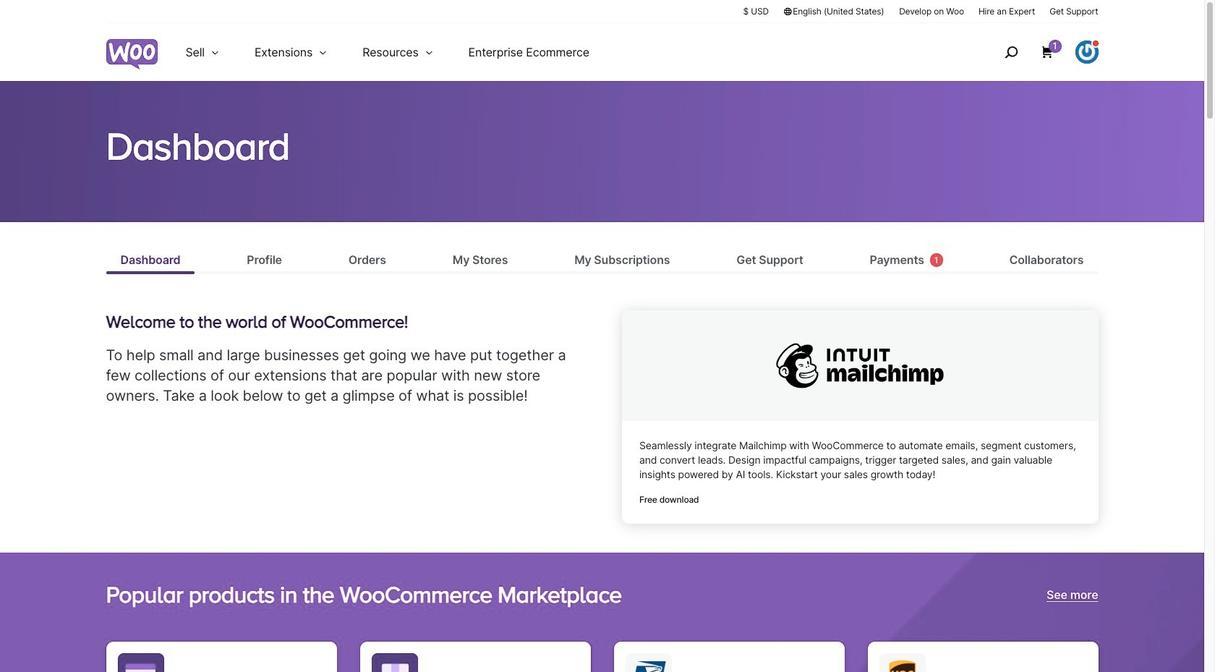 Task type: vqa. For each thing, say whether or not it's contained in the screenshot.
Search image
yes



Task type: describe. For each thing, give the bounding box(es) containing it.
service navigation menu element
[[974, 29, 1099, 76]]



Task type: locate. For each thing, give the bounding box(es) containing it.
open account menu image
[[1076, 41, 1099, 64]]

search image
[[1000, 41, 1023, 64]]



